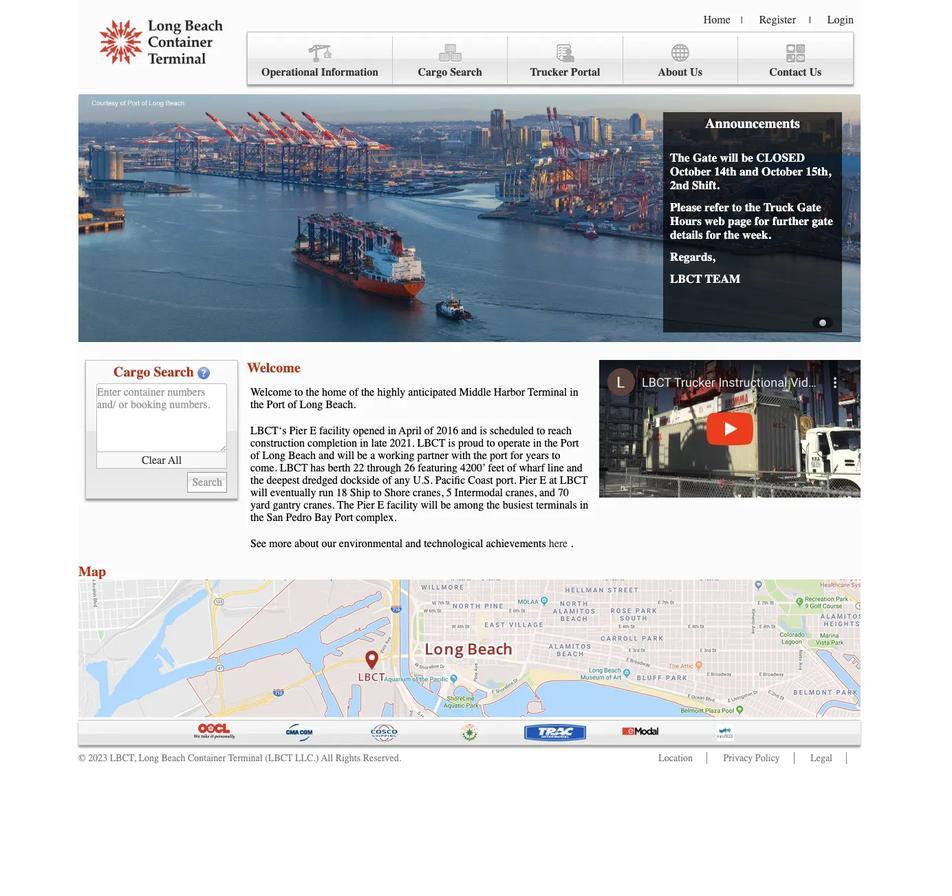 Task type: vqa. For each thing, say whether or not it's contained in the screenshot.
cell
no



Task type: describe. For each thing, give the bounding box(es) containing it.
rights
[[336, 752, 361, 764]]

will down come.
[[251, 487, 268, 499]]

years
[[526, 450, 549, 462]]

lbct right at at bottom right
[[560, 474, 588, 487]]

the left week.
[[724, 228, 740, 242]]

gantry
[[273, 499, 301, 512]]

to right proud
[[487, 437, 495, 450]]

regards,​
[[671, 250, 716, 264]]

1 vertical spatial search
[[154, 364, 194, 380]]

week.
[[743, 228, 772, 242]]

2 horizontal spatial for
[[755, 214, 770, 228]]

lbct team
[[671, 272, 741, 286]]

trucker
[[530, 66, 569, 78]]

menu bar containing operational information
[[247, 32, 854, 85]]

all inside button
[[168, 454, 182, 466]]

complex.
[[356, 512, 397, 524]]

operational information
[[262, 66, 379, 78]]

the gate will be closed october 14th and october 15th, 2nd shift.
[[671, 151, 832, 192]]

location link
[[659, 752, 693, 764]]

1 horizontal spatial e
[[378, 499, 384, 512]]

2 vertical spatial pier
[[357, 499, 375, 512]]

shift.
[[693, 178, 720, 192]]

legal link
[[811, 752, 833, 764]]

70
[[558, 487, 569, 499]]

0 horizontal spatial pier
[[289, 425, 307, 437]]

of up the "construction"
[[288, 399, 297, 411]]

terminal inside the welcome to the home of the highly anticipated middle harbor terminal in the port of long beach.
[[528, 386, 568, 399]]

14th and
[[715, 165, 759, 178]]

trucker portal
[[530, 66, 601, 78]]

san
[[267, 512, 283, 524]]

clear all button
[[96, 452, 227, 469]]

u.s.
[[413, 474, 433, 487]]

intermodal
[[455, 487, 503, 499]]

port inside the welcome to the home of the highly anticipated middle harbor terminal in the port of long beach.
[[267, 399, 285, 411]]

us for contact us
[[810, 66, 822, 78]]

1 vertical spatial beach
[[161, 752, 185, 764]]

0 horizontal spatial long
[[139, 752, 159, 764]]

cargo search link
[[393, 36, 508, 85]]

for inside lbct's pier e facility opened in april of 2016 and is scheduled to reach construction completion in late 2021.  lbct is proud to operate in the port of long beach and will be a working partner with the port for years to come.  lbct has berth 22 through 26 featuring 4200' feet of wharf line and the deepest dredged dockside of any u.s. pacific coast port. pier e at lbct will eventually run 18 ship to shore cranes, 5 intermodal cranes, and 70 yard gantry cranes. the pier e facility will be among the busiest terminals in the san pedro bay port complex.
[[511, 450, 523, 462]]

trucker portal link
[[508, 36, 623, 85]]

has
[[311, 462, 325, 474]]

in right late
[[388, 425, 397, 437]]

contact us link
[[739, 36, 854, 85]]

the left highly
[[361, 386, 375, 399]]

through
[[367, 462, 402, 474]]

port.
[[496, 474, 517, 487]]

will inside the gate will be closed october 14th and october 15th, 2nd shift.
[[721, 151, 739, 165]]

more
[[269, 538, 292, 550]]

1 vertical spatial port
[[561, 437, 579, 450]]

privacy policy
[[724, 752, 780, 764]]

environmental
[[339, 538, 403, 550]]

feet
[[488, 462, 505, 474]]

to right years at the right bottom of page
[[552, 450, 561, 462]]

0 horizontal spatial cargo
[[114, 364, 150, 380]]

the left the "san"
[[251, 512, 264, 524]]

to inside the welcome to the home of the highly anticipated middle harbor terminal in the port of long beach.
[[295, 386, 303, 399]]

about us
[[658, 66, 703, 78]]

0 vertical spatial facility
[[319, 425, 351, 437]]

0 horizontal spatial is
[[448, 437, 456, 450]]

harbor
[[494, 386, 525, 399]]

completion
[[308, 437, 357, 450]]

a
[[371, 450, 375, 462]]

in inside the welcome to the home of the highly anticipated middle harbor terminal in the port of long beach.
[[570, 386, 579, 399]]

and left technological
[[406, 538, 422, 550]]

2nd
[[671, 178, 690, 192]]

policy
[[756, 752, 780, 764]]

achievements
[[486, 538, 546, 550]]

information
[[321, 66, 379, 78]]

proud
[[458, 437, 484, 450]]

cargo search inside menu bar
[[418, 66, 483, 78]]

middle
[[460, 386, 491, 399]]

1 cranes, from the left
[[413, 487, 444, 499]]

wharf
[[519, 462, 545, 474]]

to inside please refer to the truck gate hours web page for further gate details for the week.
[[733, 200, 742, 214]]

the up line
[[545, 437, 558, 450]]

page
[[728, 214, 752, 228]]

gate inside the gate will be closed october 14th and october 15th, 2nd shift.
[[693, 151, 718, 165]]

coast
[[468, 474, 494, 487]]

2 cranes, from the left
[[506, 487, 537, 499]]

the left truck
[[745, 200, 761, 214]]

further
[[773, 214, 810, 228]]

location
[[659, 752, 693, 764]]

of left any
[[383, 474, 392, 487]]

pedro
[[286, 512, 312, 524]]

please refer to the truck gate hours web page for further gate details for the week.
[[671, 200, 834, 242]]

.
[[571, 538, 574, 550]]

operate
[[498, 437, 531, 450]]

beach.
[[326, 399, 356, 411]]

with
[[452, 450, 471, 462]]

here link
[[549, 538, 568, 550]]

contact us
[[770, 66, 822, 78]]

team
[[705, 272, 741, 286]]

among
[[454, 499, 484, 512]]

legal
[[811, 752, 833, 764]]

busiest
[[503, 499, 534, 512]]

login
[[828, 14, 854, 26]]

of right feet
[[507, 462, 517, 474]]

lbct's
[[251, 425, 287, 437]]

home link
[[704, 14, 731, 26]]

line
[[548, 462, 564, 474]]

gate inside please refer to the truck gate hours web page for further gate details for the week.
[[798, 200, 822, 214]]

1 vertical spatial be
[[357, 450, 368, 462]]

in right operate
[[533, 437, 542, 450]]

opened
[[353, 425, 385, 437]]

reserved.
[[363, 752, 402, 764]]

18
[[337, 487, 348, 499]]

beach inside lbct's pier e facility opened in april of 2016 and is scheduled to reach construction completion in late 2021.  lbct is proud to operate in the port of long beach and will be a working partner with the port for years to come.  lbct has berth 22 through 26 featuring 4200' feet of wharf line and the deepest dredged dockside of any u.s. pacific coast port. pier e at lbct will eventually run 18 ship to shore cranes, 5 intermodal cranes, and 70 yard gantry cranes. the pier e facility will be among the busiest terminals in the san pedro bay port complex.
[[289, 450, 316, 462]]

welcome for welcome
[[247, 360, 301, 376]]

©
[[78, 752, 86, 764]]

portal
[[571, 66, 601, 78]]

late
[[371, 437, 387, 450]]

(lbct
[[265, 752, 293, 764]]

1 vertical spatial all
[[321, 752, 333, 764]]

long inside lbct's pier e facility opened in april of 2016 and is scheduled to reach construction completion in late 2021.  lbct is proud to operate in the port of long beach and will be a working partner with the port for years to come.  lbct has berth 22 through 26 featuring 4200' feet of wharf line and the deepest dredged dockside of any u.s. pacific coast port. pier e at lbct will eventually run 18 ship to shore cranes, 5 intermodal cranes, and 70 yard gantry cranes. the pier e facility will be among the busiest terminals in the san pedro bay port complex.
[[263, 450, 286, 462]]



Task type: locate. For each thing, give the bounding box(es) containing it.
2 horizontal spatial be
[[742, 151, 754, 165]]

0 vertical spatial cargo
[[418, 66, 448, 78]]

© 2023 lbct, long beach container terminal (lbct llc.) all rights reserved.
[[78, 752, 402, 764]]

search
[[450, 66, 483, 78], [154, 364, 194, 380]]

and right 2016 at the left of the page
[[461, 425, 477, 437]]

1 horizontal spatial cargo search
[[418, 66, 483, 78]]

to left home
[[295, 386, 303, 399]]

will down announcements
[[721, 151, 739, 165]]

home
[[704, 14, 731, 26]]

october up please
[[671, 165, 712, 178]]

us
[[691, 66, 703, 78], [810, 66, 822, 78]]

operational
[[262, 66, 319, 78]]

to right "refer"
[[733, 200, 742, 214]]

scheduled
[[490, 425, 534, 437]]

here
[[549, 538, 568, 550]]

0 horizontal spatial |
[[741, 14, 743, 26]]

the inside the gate will be closed october 14th and october 15th, 2nd shift.
[[671, 151, 690, 165]]

see more about our environmental and technological achievements here .
[[251, 538, 574, 550]]

of
[[349, 386, 359, 399], [288, 399, 297, 411], [425, 425, 434, 437], [251, 450, 260, 462], [507, 462, 517, 474], [383, 474, 392, 487]]

1 horizontal spatial long
[[263, 450, 286, 462]]

the up yard
[[251, 474, 264, 487]]

0 horizontal spatial cranes,
[[413, 487, 444, 499]]

working
[[378, 450, 415, 462]]

terminal
[[528, 386, 568, 399], [228, 752, 263, 764]]

and up dredged
[[319, 450, 335, 462]]

long inside the welcome to the home of the highly anticipated middle harbor terminal in the port of long beach.
[[300, 399, 323, 411]]

is left scheduled
[[480, 425, 487, 437]]

0 horizontal spatial be
[[357, 450, 368, 462]]

be
[[742, 151, 754, 165], [357, 450, 368, 462], [441, 499, 451, 512]]

0 vertical spatial the
[[671, 151, 690, 165]]

2 | from the left
[[810, 14, 812, 26]]

lbct down regards,​
[[671, 272, 703, 286]]

1 | from the left
[[741, 14, 743, 26]]

run
[[319, 487, 334, 499]]

| right home link
[[741, 14, 743, 26]]

the up lbct's
[[251, 399, 264, 411]]

gate right truck
[[798, 200, 822, 214]]

the up 2nd
[[671, 151, 690, 165]]

0 vertical spatial e
[[310, 425, 317, 437]]

1 horizontal spatial beach
[[289, 450, 316, 462]]

0 vertical spatial beach
[[289, 450, 316, 462]]

e left at at bottom right
[[540, 474, 547, 487]]

in left late
[[360, 437, 369, 450]]

come.
[[251, 462, 277, 474]]

the
[[745, 200, 761, 214], [724, 228, 740, 242], [306, 386, 319, 399], [361, 386, 375, 399], [251, 399, 264, 411], [545, 437, 558, 450], [474, 450, 487, 462], [251, 474, 264, 487], [487, 499, 500, 512], [251, 512, 264, 524]]

port right bay
[[335, 512, 353, 524]]

cargo search
[[418, 66, 483, 78], [114, 364, 194, 380]]

terminal right harbor
[[528, 386, 568, 399]]

dockside
[[341, 474, 380, 487]]

dredged
[[303, 474, 338, 487]]

eventually
[[270, 487, 316, 499]]

1 october from the left
[[671, 165, 712, 178]]

2 october from the left
[[762, 165, 803, 178]]

2 horizontal spatial long
[[300, 399, 323, 411]]

us right the about
[[691, 66, 703, 78]]

None submit
[[188, 472, 227, 493]]

long down lbct's
[[263, 450, 286, 462]]

4200'
[[461, 462, 486, 474]]

1 vertical spatial welcome
[[251, 386, 292, 399]]

0 horizontal spatial gate
[[693, 151, 718, 165]]

about
[[295, 538, 319, 550]]

in
[[570, 386, 579, 399], [388, 425, 397, 437], [360, 437, 369, 450], [533, 437, 542, 450], [580, 499, 589, 512]]

| left login link at top
[[810, 14, 812, 26]]

0 horizontal spatial us
[[691, 66, 703, 78]]

the inside lbct's pier e facility opened in april of 2016 and is scheduled to reach construction completion in late 2021.  lbct is proud to operate in the port of long beach and will be a working partner with the port for years to come.  lbct has berth 22 through 26 featuring 4200' feet of wharf line and the deepest dredged dockside of any u.s. pacific coast port. pier e at lbct will eventually run 18 ship to shore cranes, 5 intermodal cranes, and 70 yard gantry cranes. the pier e facility will be among the busiest terminals in the san pedro bay port complex.
[[337, 499, 354, 512]]

2 vertical spatial port
[[335, 512, 353, 524]]

gate
[[693, 151, 718, 165], [798, 200, 822, 214]]

lbct,
[[110, 752, 136, 764]]

1 horizontal spatial the
[[671, 151, 690, 165]]

details
[[671, 228, 703, 242]]

e left shore
[[378, 499, 384, 512]]

0 vertical spatial cargo search
[[418, 66, 483, 78]]

facility down any
[[387, 499, 418, 512]]

1 horizontal spatial cranes,
[[506, 487, 537, 499]]

see
[[251, 538, 267, 550]]

welcome
[[247, 360, 301, 376], [251, 386, 292, 399]]

0 vertical spatial port
[[267, 399, 285, 411]]

cranes, down wharf
[[506, 487, 537, 499]]

2 us from the left
[[810, 66, 822, 78]]

1 vertical spatial terminal
[[228, 752, 263, 764]]

hours
[[671, 214, 702, 228]]

2016
[[437, 425, 459, 437]]

be left the closed
[[742, 151, 754, 165]]

llc.)
[[295, 752, 319, 764]]

yard
[[251, 499, 270, 512]]

long right lbct,
[[139, 752, 159, 764]]

clear
[[142, 454, 166, 466]]

0 vertical spatial long
[[300, 399, 323, 411]]

port up line
[[561, 437, 579, 450]]

1 us from the left
[[691, 66, 703, 78]]

0 horizontal spatial facility
[[319, 425, 351, 437]]

of down lbct's
[[251, 450, 260, 462]]

is left proud
[[448, 437, 456, 450]]

is
[[480, 425, 487, 437], [448, 437, 456, 450]]

featuring
[[418, 462, 458, 474]]

2 vertical spatial long
[[139, 752, 159, 764]]

1 vertical spatial gate
[[798, 200, 822, 214]]

october up truck
[[762, 165, 803, 178]]

0 horizontal spatial october
[[671, 165, 712, 178]]

for
[[755, 214, 770, 228], [706, 228, 721, 242], [511, 450, 523, 462]]

refer
[[705, 200, 730, 214]]

us right contact
[[810, 66, 822, 78]]

0 horizontal spatial e
[[310, 425, 317, 437]]

2 vertical spatial e
[[378, 499, 384, 512]]

0 vertical spatial all
[[168, 454, 182, 466]]

cargo
[[418, 66, 448, 78], [114, 364, 150, 380]]

to left reach
[[537, 425, 546, 437]]

2023
[[88, 752, 107, 764]]

and left 70
[[540, 487, 556, 499]]

26
[[404, 462, 415, 474]]

contact
[[770, 66, 807, 78]]

for right page
[[755, 214, 770, 228]]

2 horizontal spatial e
[[540, 474, 547, 487]]

web
[[705, 214, 726, 228]]

1 horizontal spatial for
[[706, 228, 721, 242]]

to right ship
[[373, 487, 382, 499]]

1 vertical spatial e
[[540, 474, 547, 487]]

pier right lbct's
[[289, 425, 307, 437]]

clear all
[[142, 454, 182, 466]]

privacy
[[724, 752, 753, 764]]

0 horizontal spatial terminal
[[228, 752, 263, 764]]

our
[[322, 538, 337, 550]]

welcome for welcome to the home of the highly anticipated middle harbor terminal in the port of long beach.
[[251, 386, 292, 399]]

2021.
[[390, 437, 415, 450]]

search inside menu bar
[[450, 66, 483, 78]]

home
[[322, 386, 347, 399]]

the left home
[[306, 386, 319, 399]]

be left among
[[441, 499, 451, 512]]

port
[[490, 450, 508, 462]]

login link
[[828, 14, 854, 26]]

1 horizontal spatial pier
[[357, 499, 375, 512]]

ship
[[350, 487, 371, 499]]

for right details
[[706, 228, 721, 242]]

the left port
[[474, 450, 487, 462]]

october
[[671, 165, 712, 178], [762, 165, 803, 178]]

in up reach
[[570, 386, 579, 399]]

1 horizontal spatial october
[[762, 165, 803, 178]]

technological
[[424, 538, 484, 550]]

1 horizontal spatial be
[[441, 499, 451, 512]]

1 horizontal spatial port
[[335, 512, 353, 524]]

anticipated
[[408, 386, 457, 399]]

0 vertical spatial search
[[450, 66, 483, 78]]

2 horizontal spatial pier
[[520, 474, 537, 487]]

Enter container numbers and/ or booking numbers. text field
[[96, 383, 227, 452]]

privacy policy link
[[724, 752, 780, 764]]

menu bar
[[247, 32, 854, 85]]

and right line
[[567, 462, 583, 474]]

cranes,
[[413, 487, 444, 499], [506, 487, 537, 499]]

welcome to the home of the highly anticipated middle harbor terminal in the port of long beach.
[[251, 386, 579, 411]]

1 horizontal spatial is
[[480, 425, 487, 437]]

2 horizontal spatial port
[[561, 437, 579, 450]]

in right 70
[[580, 499, 589, 512]]

all right "llc.)"
[[321, 752, 333, 764]]

of right home
[[349, 386, 359, 399]]

to
[[733, 200, 742, 214], [295, 386, 303, 399], [537, 425, 546, 437], [487, 437, 495, 450], [552, 450, 561, 462], [373, 487, 382, 499]]

1 vertical spatial pier
[[520, 474, 537, 487]]

1 horizontal spatial |
[[810, 14, 812, 26]]

0 vertical spatial terminal
[[528, 386, 568, 399]]

15th,
[[806, 165, 832, 178]]

will left 5
[[421, 499, 438, 512]]

of left 2016 at the left of the page
[[425, 425, 434, 437]]

terminal left (lbct
[[228, 752, 263, 764]]

all right clear
[[168, 454, 182, 466]]

1 vertical spatial long
[[263, 450, 286, 462]]

0 horizontal spatial port
[[267, 399, 285, 411]]

bay
[[315, 512, 332, 524]]

1 vertical spatial the
[[337, 499, 354, 512]]

1 horizontal spatial facility
[[387, 499, 418, 512]]

port
[[267, 399, 285, 411], [561, 437, 579, 450], [335, 512, 353, 524]]

beach up dredged
[[289, 450, 316, 462]]

long left beach.
[[300, 399, 323, 411]]

the right run
[[337, 499, 354, 512]]

1 horizontal spatial us
[[810, 66, 822, 78]]

will left a on the bottom
[[337, 450, 355, 462]]

1 horizontal spatial search
[[450, 66, 483, 78]]

pier right port.
[[520, 474, 537, 487]]

about us link
[[623, 36, 739, 85]]

1 horizontal spatial gate
[[798, 200, 822, 214]]

1 vertical spatial cargo search
[[114, 364, 194, 380]]

1 horizontal spatial terminal
[[528, 386, 568, 399]]

1 vertical spatial facility
[[387, 499, 418, 512]]

welcome inside the welcome to the home of the highly anticipated middle harbor terminal in the port of long beach.
[[251, 386, 292, 399]]

the right among
[[487, 499, 500, 512]]

port up lbct's
[[267, 399, 285, 411]]

0 horizontal spatial all
[[168, 454, 182, 466]]

cranes, left 5
[[413, 487, 444, 499]]

0 vertical spatial be
[[742, 151, 754, 165]]

0 horizontal spatial cargo search
[[114, 364, 194, 380]]

0 horizontal spatial the
[[337, 499, 354, 512]]

0 vertical spatial pier
[[289, 425, 307, 437]]

pier down dockside
[[357, 499, 375, 512]]

about
[[658, 66, 688, 78]]

construction
[[251, 437, 305, 450]]

terminals
[[536, 499, 577, 512]]

partner
[[418, 450, 449, 462]]

will
[[721, 151, 739, 165], [337, 450, 355, 462], [251, 487, 268, 499], [421, 499, 438, 512]]

beach
[[289, 450, 316, 462], [161, 752, 185, 764]]

0 horizontal spatial for
[[511, 450, 523, 462]]

berth
[[328, 462, 351, 474]]

lbct up the featuring
[[418, 437, 446, 450]]

beach left container
[[161, 752, 185, 764]]

0 horizontal spatial search
[[154, 364, 194, 380]]

be left a on the bottom
[[357, 450, 368, 462]]

0 horizontal spatial beach
[[161, 752, 185, 764]]

2 vertical spatial be
[[441, 499, 451, 512]]

for right port
[[511, 450, 523, 462]]

gate
[[813, 214, 834, 228]]

1 horizontal spatial cargo
[[418, 66, 448, 78]]

announcements
[[706, 116, 801, 131]]

gate up shift.
[[693, 151, 718, 165]]

1 horizontal spatial all
[[321, 752, 333, 764]]

0 vertical spatial welcome
[[247, 360, 301, 376]]

register link
[[760, 14, 797, 26]]

lbct left has
[[280, 462, 308, 474]]

e up has
[[310, 425, 317, 437]]

facility down beach.
[[319, 425, 351, 437]]

us for about us
[[691, 66, 703, 78]]

1 vertical spatial cargo
[[114, 364, 150, 380]]

be inside the gate will be closed october 14th and october 15th, 2nd shift.
[[742, 151, 754, 165]]

0 vertical spatial gate
[[693, 151, 718, 165]]



